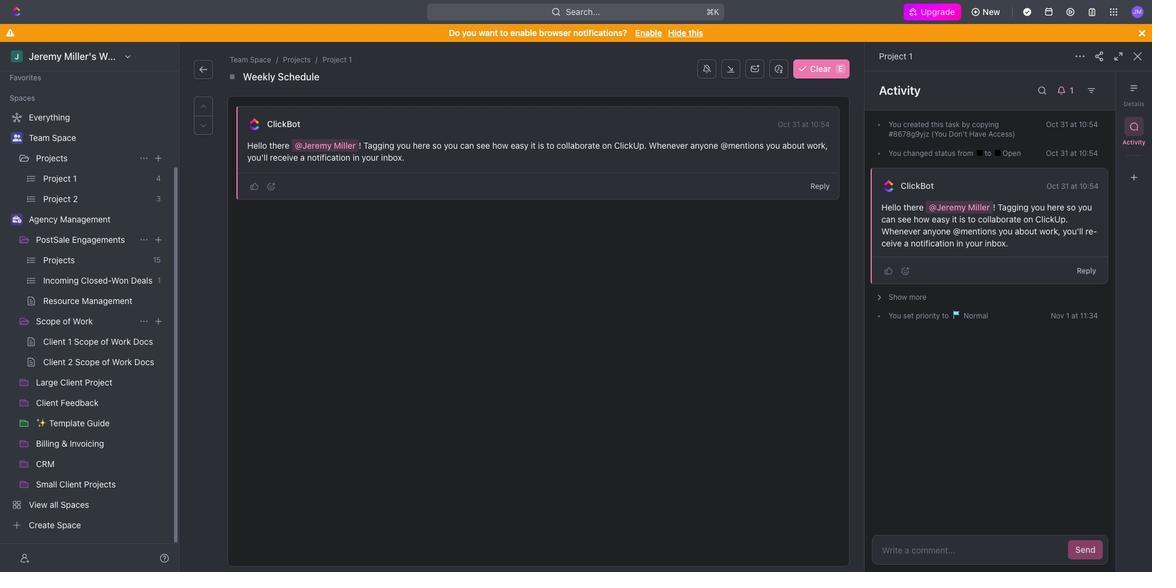 Task type: locate. For each thing, give the bounding box(es) containing it.
1 vertical spatial @jeremy
[[929, 202, 966, 212]]

@jeremy inside the task sidebar content section
[[929, 202, 966, 212]]

about for ceive
[[1015, 226, 1037, 236]]

1 vertical spatial you'll
[[1063, 226, 1083, 236]]

notification right receive
[[307, 152, 350, 163]]

can for a
[[460, 140, 474, 151]]

1 vertical spatial on
[[1024, 214, 1033, 224]]

there up receive
[[269, 140, 290, 151]]

small client projects
[[36, 480, 116, 490]]

docs down client 1 scope of work docs link
[[134, 357, 154, 367]]

10:54 up the re
[[1080, 182, 1099, 191]]

here inside the ! tagging you here so you can see how easy it is to collaborate on clickup. whenever anyone @mentions you about work, you'll receive a notification in your inbox.
[[413, 140, 430, 151]]

how for ceive
[[914, 214, 930, 224]]

tagging inside the ! tagging you here so you can see how easy it is to collaborate on clickup. whenever anyone @mentions you about work, you'll receive a notification in your inbox.
[[364, 140, 394, 151]]

⌘k
[[707, 7, 720, 17]]

1 vertical spatial whenever
[[882, 226, 921, 236]]

1 horizontal spatial in
[[957, 238, 963, 248]]

0 horizontal spatial tagging
[[364, 140, 394, 151]]

team up weekly
[[230, 55, 248, 64]]

1 horizontal spatial on
[[1024, 214, 1033, 224]]

reply for reply 'button' within the the task sidebar content section
[[1077, 266, 1096, 275]]

0 horizontal spatial hello there @jeremy miller
[[247, 140, 356, 151]]

1 horizontal spatial reply
[[1077, 266, 1096, 275]]

this right hide
[[689, 28, 703, 38]]

1 horizontal spatial you'll
[[1063, 226, 1083, 236]]

show more button
[[872, 289, 1108, 306]]

project 1 inside "tree"
[[43, 173, 77, 184]]

1 horizontal spatial @mentions
[[953, 226, 997, 236]]

@jeremy up ceive at right
[[929, 202, 966, 212]]

1 horizontal spatial spaces
[[61, 500, 89, 510]]

see for a
[[476, 140, 490, 151]]

whenever
[[649, 140, 688, 151], [882, 226, 921, 236]]

1 horizontal spatial see
[[898, 214, 912, 224]]

hide
[[668, 28, 686, 38]]

space
[[250, 55, 271, 64], [52, 133, 76, 143], [57, 520, 81, 531]]

large client project
[[36, 377, 112, 388]]

1 vertical spatial how
[[914, 214, 930, 224]]

✨ template guide
[[36, 418, 110, 428]]

send
[[1076, 545, 1096, 555]]

this inside you created this task by copying #8678g9yjz (you don't have access)
[[931, 120, 944, 129]]

projects link up the schedule on the top
[[281, 54, 313, 66]]

1 vertical spatial work
[[111, 337, 131, 347]]

✨ template guide link
[[36, 414, 166, 433]]

you'll for ceive
[[1063, 226, 1083, 236]]

a inside ! tagging you here so you can see how easy it is to collaborate on clickup. whenever anyone @mentions you about work, you'll re ceive a notification in your inbox.
[[904, 238, 909, 248]]

1 vertical spatial so
[[1067, 202, 1076, 212]]

you left changed
[[889, 149, 901, 158]]

hello inside the task sidebar content section
[[882, 202, 901, 212]]

so for a
[[432, 140, 442, 151]]

work for 2
[[112, 357, 132, 367]]

1 vertical spatial there
[[904, 202, 924, 212]]

0 vertical spatial notification
[[307, 152, 350, 163]]

of up the client 2 scope of work docs link
[[101, 337, 109, 347]]

is for ceive
[[959, 214, 966, 224]]

of down resource
[[63, 316, 71, 326]]

it for ceive
[[952, 214, 957, 224]]

0 vertical spatial inbox.
[[381, 152, 404, 163]]

a up show more at right
[[904, 238, 909, 248]]

docs up the client 2 scope of work docs link
[[133, 337, 153, 347]]

1 vertical spatial project 1
[[43, 173, 77, 184]]

resource management
[[43, 296, 132, 306]]

inbox. inside the ! tagging you here so you can see how easy it is to collaborate on clickup. whenever anyone @mentions you about work, you'll receive a notification in your inbox.
[[381, 152, 404, 163]]

project 1 link up weekly schedule link
[[320, 54, 354, 66]]

clickup. inside ! tagging you here so you can see how easy it is to collaborate on clickup. whenever anyone @mentions you about work, you'll re ceive a notification in your inbox.
[[1036, 214, 1068, 224]]

easy for a
[[511, 140, 529, 151]]

0 horizontal spatial this
[[689, 28, 703, 38]]

how
[[492, 140, 508, 151], [914, 214, 930, 224]]

in
[[353, 152, 360, 163], [957, 238, 963, 248]]

project 1 up project 2
[[43, 173, 77, 184]]

hello there @jeremy miller down changed status from
[[882, 202, 990, 212]]

0 vertical spatial space
[[250, 55, 271, 64]]

tree
[[5, 108, 168, 535]]

you'll left the re
[[1063, 226, 1083, 236]]

@mentions inside ! tagging you here so you can see how easy it is to collaborate on clickup. whenever anyone @mentions you about work, you'll re ceive a notification in your inbox.
[[953, 226, 997, 236]]

management up postsale engagements link
[[60, 214, 111, 224]]

how for a
[[492, 140, 508, 151]]

1 inside incoming closed-won deals 1
[[157, 276, 161, 285]]

created
[[903, 120, 929, 129]]

work, inside ! tagging you here so you can see how easy it is to collaborate on clickup. whenever anyone @mentions you about work, you'll re ceive a notification in your inbox.
[[1040, 226, 1061, 236]]

@jeremy miller button
[[292, 139, 359, 152], [926, 201, 993, 214]]

0 horizontal spatial miller
[[334, 140, 356, 151]]

1 vertical spatial 2
[[68, 357, 73, 367]]

0 horizontal spatial here
[[413, 140, 430, 151]]

management
[[60, 214, 111, 224], [82, 296, 132, 306]]

hello there @jeremy miller for ceive
[[882, 202, 990, 212]]

on
[[602, 140, 612, 151], [1024, 214, 1033, 224]]

notification inside the ! tagging you here so you can see how easy it is to collaborate on clickup. whenever anyone @mentions you about work, you'll receive a notification in your inbox.
[[307, 152, 350, 163]]

anyone inside ! tagging you here so you can see how easy it is to collaborate on clickup. whenever anyone @mentions you about work, you'll re ceive a notification in your inbox.
[[923, 226, 951, 236]]

client up the client feedback
[[60, 377, 83, 388]]

anyone inside the ! tagging you here so you can see how easy it is to collaborate on clickup. whenever anyone @mentions you about work, you'll receive a notification in your inbox.
[[690, 140, 718, 151]]

team space link up weekly
[[227, 54, 274, 66]]

2 vertical spatial projects link
[[43, 251, 148, 270]]

2 vertical spatial of
[[102, 357, 110, 367]]

1 vertical spatial you
[[889, 149, 901, 158]]

so inside the ! tagging you here so you can see how easy it is to collaborate on clickup. whenever anyone @mentions you about work, you'll receive a notification in your inbox.
[[432, 140, 442, 151]]

client 1 scope of work docs link
[[43, 332, 166, 352]]

hello there @jeremy miller inside the task sidebar content section
[[882, 202, 990, 212]]

! inside the ! tagging you here so you can see how easy it is to collaborate on clickup. whenever anyone @mentions you about work, you'll receive a notification in your inbox.
[[359, 140, 361, 151]]

0 vertical spatial it
[[531, 140, 536, 151]]

0 horizontal spatial hello
[[247, 140, 267, 151]]

1 vertical spatial @mentions
[[953, 226, 997, 236]]

1 horizontal spatial how
[[914, 214, 930, 224]]

how inside ! tagging you here so you can see how easy it is to collaborate on clickup. whenever anyone @mentions you about work, you'll re ceive a notification in your inbox.
[[914, 214, 930, 224]]

team right user group image
[[29, 133, 50, 143]]

task sidebar content section
[[865, 71, 1116, 573]]

0 horizontal spatial there
[[269, 140, 290, 151]]

0 vertical spatial in
[[353, 152, 360, 163]]

hello there @jeremy miller up receive
[[247, 140, 356, 151]]

@mentions for a
[[721, 140, 764, 151]]

0 vertical spatial of
[[63, 316, 71, 326]]

0 horizontal spatial notification
[[307, 152, 350, 163]]

0 vertical spatial reply
[[811, 182, 830, 191]]

0 vertical spatial you'll
[[247, 152, 268, 163]]

team space link down everything "link"
[[29, 128, 166, 148]]

0 vertical spatial 2
[[73, 194, 78, 204]]

✨
[[36, 418, 47, 428]]

spaces down small client projects
[[61, 500, 89, 510]]

0 horizontal spatial inbox.
[[381, 152, 404, 163]]

client up view all spaces
[[59, 480, 82, 490]]

2 you from the top
[[889, 149, 901, 158]]

tree inside 'sidebar' navigation
[[5, 108, 168, 535]]

whenever inside ! tagging you here so you can see how easy it is to collaborate on clickup. whenever anyone @mentions you about work, you'll re ceive a notification in your inbox.
[[882, 226, 921, 236]]

1 horizontal spatial there
[[904, 202, 924, 212]]

1 you from the top
[[889, 120, 901, 129]]

work,
[[807, 140, 828, 151], [1040, 226, 1061, 236]]

here inside ! tagging you here so you can see how easy it is to collaborate on clickup. whenever anyone @mentions you about work, you'll re ceive a notification in your inbox.
[[1047, 202, 1065, 212]]

0 vertical spatial how
[[492, 140, 508, 151]]

so for ceive
[[1067, 202, 1076, 212]]

collaborate inside the ! tagging you here so you can see how easy it is to collaborate on clickup. whenever anyone @mentions you about work, you'll receive a notification in your inbox.
[[557, 140, 600, 151]]

it inside ! tagging you here so you can see how easy it is to collaborate on clickup. whenever anyone @mentions you about work, you'll re ceive a notification in your inbox.
[[952, 214, 957, 224]]

projects inside small client projects link
[[84, 480, 116, 490]]

so inside ! tagging you here so you can see how easy it is to collaborate on clickup. whenever anyone @mentions you about work, you'll re ceive a notification in your inbox.
[[1067, 202, 1076, 212]]

there inside the task sidebar content section
[[904, 202, 924, 212]]

client down large
[[36, 398, 58, 408]]

client down scope of work
[[43, 337, 66, 347]]

1 horizontal spatial is
[[959, 214, 966, 224]]

on inside ! tagging you here so you can see how easy it is to collaborate on clickup. whenever anyone @mentions you about work, you'll re ceive a notification in your inbox.
[[1024, 214, 1033, 224]]

agency management
[[29, 214, 111, 224]]

@jeremy miller button up ceive at right
[[926, 201, 993, 214]]

you up #8678g9yjz at top right
[[889, 120, 901, 129]]

0 horizontal spatial how
[[492, 140, 508, 151]]

about inside the ! tagging you here so you can see how easy it is to collaborate on clickup. whenever anyone @mentions you about work, you'll receive a notification in your inbox.
[[782, 140, 805, 151]]

there down changed
[[904, 202, 924, 212]]

projects down crm link at the bottom of the page
[[84, 480, 116, 490]]

1 horizontal spatial @jeremy
[[929, 202, 966, 212]]

project 1 down upgrade link
[[879, 51, 913, 61]]

0 horizontal spatial reply
[[811, 182, 830, 191]]

work down client 1 scope of work docs link
[[112, 357, 132, 367]]

1 vertical spatial hello
[[882, 202, 901, 212]]

here for ceive
[[1047, 202, 1065, 212]]

1 horizontal spatial collaborate
[[978, 214, 1021, 224]]

is for a
[[538, 140, 544, 151]]

how inside the ! tagging you here so you can see how easy it is to collaborate on clickup. whenever anyone @mentions you about work, you'll receive a notification in your inbox.
[[492, 140, 508, 151]]

it inside the ! tagging you here so you can see how easy it is to collaborate on clickup. whenever anyone @mentions you about work, you'll receive a notification in your inbox.
[[531, 140, 536, 151]]

clickbot inside the task sidebar content section
[[901, 181, 934, 191]]

@jeremy miller button for ceive
[[926, 201, 993, 214]]

do
[[449, 28, 460, 38]]

1 horizontal spatial !
[[993, 202, 996, 212]]

10:54 down clear
[[811, 120, 830, 129]]

you inside you created this task by copying #8678g9yjz (you don't have access)
[[889, 120, 901, 129]]

hello for ceive
[[882, 202, 901, 212]]

spaces
[[10, 94, 35, 103], [61, 500, 89, 510]]

work, for ceive
[[1040, 226, 1061, 236]]

1 vertical spatial of
[[101, 337, 109, 347]]

/ up weekly schedule link
[[276, 55, 278, 64]]

team inside "tree"
[[29, 133, 50, 143]]

of for 1
[[101, 337, 109, 347]]

whenever for ceive
[[882, 226, 921, 236]]

2 for project
[[73, 194, 78, 204]]

&
[[62, 439, 67, 449]]

0 vertical spatial hello there @jeremy miller
[[247, 140, 356, 151]]

2 for client
[[68, 357, 73, 367]]

new button
[[966, 2, 1008, 22]]

1 horizontal spatial clickbot
[[901, 181, 934, 191]]

clickbot inside button
[[267, 119, 300, 129]]

about inside ! tagging you here so you can see how easy it is to collaborate on clickup. whenever anyone @mentions you about work, you'll re ceive a notification in your inbox.
[[1015, 226, 1037, 236]]

hello there @jeremy miller
[[247, 140, 356, 151], [882, 202, 990, 212]]

easy inside ! tagging you here so you can see how easy it is to collaborate on clickup. whenever anyone @mentions you about work, you'll re ceive a notification in your inbox.
[[932, 214, 950, 224]]

do you want to enable browser notifications? enable hide this
[[449, 28, 703, 38]]

projects down team space
[[36, 153, 68, 163]]

/
[[276, 55, 278, 64], [316, 55, 318, 64]]

project 1
[[879, 51, 913, 61], [43, 173, 77, 184]]

@jeremy miller button up receive
[[292, 139, 359, 152]]

project 1 link up project 2 link
[[43, 169, 151, 188]]

1 vertical spatial a
[[904, 238, 909, 248]]

spaces inside "tree"
[[61, 500, 89, 510]]

2 vertical spatial work
[[112, 357, 132, 367]]

tree containing everything
[[5, 108, 168, 535]]

management down incoming closed-won deals 1
[[82, 296, 132, 306]]

scope for 2
[[75, 357, 100, 367]]

project
[[879, 51, 907, 61], [323, 55, 347, 64], [43, 173, 71, 184], [43, 194, 71, 204], [85, 377, 112, 388]]

0 vertical spatial see
[[476, 140, 490, 151]]

0 vertical spatial @jeremy
[[295, 140, 332, 151]]

weekly schedule
[[243, 71, 319, 82]]

projects link down team space
[[36, 149, 134, 168]]

normal
[[962, 311, 988, 320]]

scope down scope of work link
[[74, 337, 98, 347]]

docs for client 2 scope of work docs
[[134, 357, 154, 367]]

2 / from the left
[[316, 55, 318, 64]]

activity up created
[[879, 83, 921, 97]]

set priority to
[[901, 311, 951, 320]]

0 vertical spatial projects link
[[281, 54, 313, 66]]

1 horizontal spatial hello
[[882, 202, 901, 212]]

want
[[479, 28, 498, 38]]

work up the client 2 scope of work docs link
[[111, 337, 131, 347]]

of down client 1 scope of work docs link
[[102, 357, 110, 367]]

1 vertical spatial reply button
[[1072, 264, 1101, 278]]

1 horizontal spatial about
[[1015, 226, 1037, 236]]

on for ceive
[[1024, 214, 1033, 224]]

at for created this task by copying
[[1070, 120, 1077, 129]]

1 vertical spatial management
[[82, 296, 132, 306]]

team for team space / projects / project 1
[[230, 55, 248, 64]]

notification up more
[[911, 238, 954, 248]]

anyone for ceive
[[923, 226, 951, 236]]

can inside ! tagging you here so you can see how easy it is to collaborate on clickup. whenever anyone @mentions you about work, you'll re ceive a notification in your inbox.
[[882, 214, 896, 224]]

you for changed status from
[[889, 149, 901, 158]]

scope down resource
[[36, 316, 61, 326]]

of for 2
[[102, 357, 110, 367]]

have
[[969, 130, 986, 139]]

it
[[531, 140, 536, 151], [952, 214, 957, 224]]

you for set priority to
[[889, 311, 901, 320]]

billing & invoicing link
[[36, 434, 166, 454]]

is inside the ! tagging you here so you can see how easy it is to collaborate on clickup. whenever anyone @mentions you about work, you'll receive a notification in your inbox.
[[538, 140, 544, 151]]

3 you from the top
[[889, 311, 901, 320]]

1 vertical spatial reply
[[1077, 266, 1096, 275]]

agency management link
[[29, 210, 166, 229]]

1 vertical spatial hello there @jeremy miller
[[882, 202, 990, 212]]

team for team space
[[29, 133, 50, 143]]

you left set
[[889, 311, 901, 320]]

0 horizontal spatial in
[[353, 152, 360, 163]]

inbox.
[[381, 152, 404, 163], [985, 238, 1008, 248]]

work, inside the ! tagging you here so you can see how easy it is to collaborate on clickup. whenever anyone @mentions you about work, you'll receive a notification in your inbox.
[[807, 140, 828, 151]]

see
[[476, 140, 490, 151], [898, 214, 912, 224]]

1 vertical spatial inbox.
[[985, 238, 1008, 248]]

easy for ceive
[[932, 214, 950, 224]]

hello
[[247, 140, 267, 151], [882, 202, 901, 212]]

0 horizontal spatial spaces
[[10, 94, 35, 103]]

0 vertical spatial on
[[602, 140, 612, 151]]

to
[[500, 28, 508, 38], [547, 140, 554, 151], [985, 149, 994, 158], [968, 214, 976, 224], [942, 311, 949, 320]]

clickbot down changed
[[901, 181, 934, 191]]

clickbot up receive
[[267, 119, 300, 129]]

space for create space
[[57, 520, 81, 531]]

can for ceive
[[882, 214, 896, 224]]

1 horizontal spatial can
[[882, 214, 896, 224]]

see inside the ! tagging you here so you can see how easy it is to collaborate on clickup. whenever anyone @mentions you about work, you'll receive a notification in your inbox.
[[476, 140, 490, 151]]

this
[[689, 28, 703, 38], [931, 120, 944, 129]]

1 horizontal spatial hello there @jeremy miller
[[882, 202, 990, 212]]

activity down details
[[1123, 139, 1146, 146]]

2 vertical spatial scope
[[75, 357, 100, 367]]

2
[[73, 194, 78, 204], [68, 357, 73, 367]]

space down everything
[[52, 133, 76, 143]]

0 vertical spatial a
[[300, 152, 305, 163]]

/ up the schedule on the top
[[316, 55, 318, 64]]

0 horizontal spatial @jeremy
[[295, 140, 332, 151]]

whenever inside the ! tagging you here so you can see how easy it is to collaborate on clickup. whenever anyone @mentions you about work, you'll receive a notification in your inbox.
[[649, 140, 688, 151]]

business time image
[[12, 216, 21, 223]]

you'll inside the ! tagging you here so you can see how easy it is to collaborate on clickup. whenever anyone @mentions you about work, you'll receive a notification in your inbox.
[[247, 152, 268, 163]]

@mentions for ceive
[[953, 226, 997, 236]]

miller
[[334, 140, 356, 151], [968, 202, 990, 212]]

you'll left receive
[[247, 152, 268, 163]]

you'll inside ! tagging you here so you can see how easy it is to collaborate on clickup. whenever anyone @mentions you about work, you'll re ceive a notification in your inbox.
[[1063, 226, 1083, 236]]

changed status from
[[901, 149, 976, 158]]

0 horizontal spatial reply button
[[806, 179, 835, 194]]

! inside ! tagging you here so you can see how easy it is to collaborate on clickup. whenever anyone @mentions you about work, you'll re ceive a notification in your inbox.
[[993, 202, 996, 212]]

your inside the ! tagging you here so you can see how easy it is to collaborate on clickup. whenever anyone @mentions you about work, you'll receive a notification in your inbox.
[[362, 152, 379, 163]]

on inside the ! tagging you here so you can see how easy it is to collaborate on clickup. whenever anyone @mentions you about work, you'll receive a notification in your inbox.
[[602, 140, 612, 151]]

collaborate inside ! tagging you here so you can see how easy it is to collaborate on clickup. whenever anyone @mentions you about work, you'll re ceive a notification in your inbox.
[[978, 214, 1021, 224]]

@jeremy miller button for a
[[292, 139, 359, 152]]

projects link up the closed-
[[43, 251, 148, 270]]

see inside ! tagging you here so you can see how easy it is to collaborate on clickup. whenever anyone @mentions you about work, you'll re ceive a notification in your inbox.
[[898, 214, 912, 224]]

space up weekly
[[250, 55, 271, 64]]

client feedback
[[36, 398, 99, 408]]

a right receive
[[300, 152, 305, 163]]

of
[[63, 316, 71, 326], [101, 337, 109, 347], [102, 357, 110, 367]]

1 inside the project 1 link
[[73, 173, 77, 184]]

a
[[300, 152, 305, 163], [904, 238, 909, 248]]

tagging inside ! tagging you here so you can see how easy it is to collaborate on clickup. whenever anyone @mentions you about work, you'll re ceive a notification in your inbox.
[[998, 202, 1029, 212]]

postsale engagements link
[[36, 230, 134, 250]]

0 vertical spatial about
[[782, 140, 805, 151]]

1 horizontal spatial anyone
[[923, 226, 951, 236]]

there for ceive
[[904, 202, 924, 212]]

1 inside 1 dropdown button
[[1070, 85, 1074, 95]]

2 up large client project
[[68, 357, 73, 367]]

0 vertical spatial work,
[[807, 140, 828, 151]]

1
[[909, 51, 913, 61], [349, 55, 352, 64], [1070, 85, 1074, 95], [73, 173, 77, 184], [157, 276, 161, 285], [1066, 311, 1070, 320], [68, 337, 72, 347]]

your inside ! tagging you here so you can see how easy it is to collaborate on clickup. whenever anyone @mentions you about work, you'll re ceive a notification in your inbox.
[[966, 238, 983, 248]]

everything link
[[5, 108, 166, 127]]

favorites
[[10, 73, 41, 82]]

at
[[802, 120, 809, 129], [1070, 120, 1077, 129], [1070, 149, 1077, 158], [1071, 182, 1078, 191], [1072, 311, 1078, 320]]

changed
[[903, 149, 933, 158]]

collaborate
[[557, 140, 600, 151], [978, 214, 1021, 224]]

miller's
[[64, 51, 96, 62]]

scope down client 1 scope of work docs
[[75, 357, 100, 367]]

on for a
[[602, 140, 612, 151]]

0 vertical spatial docs
[[133, 337, 153, 347]]

easy inside the ! tagging you here so you can see how easy it is to collaborate on clickup. whenever anyone @mentions you about work, you'll receive a notification in your inbox.
[[511, 140, 529, 151]]

space down view all spaces
[[57, 520, 81, 531]]

miller inside the task sidebar content section
[[968, 202, 990, 212]]

0 horizontal spatial clickbot
[[267, 119, 300, 129]]

2 up agency management
[[73, 194, 78, 204]]

0 horizontal spatial whenever
[[649, 140, 688, 151]]

this up (you
[[931, 120, 944, 129]]

reply button inside the task sidebar content section
[[1072, 264, 1101, 278]]

0 vertical spatial can
[[460, 140, 474, 151]]

project 1 link down upgrade link
[[879, 51, 913, 61]]

1 vertical spatial see
[[898, 214, 912, 224]]

jeremy miller's workspace, , element
[[11, 50, 23, 62]]

1 horizontal spatial easy
[[932, 214, 950, 224]]

1 horizontal spatial a
[[904, 238, 909, 248]]

1 button
[[1052, 81, 1082, 100]]

you
[[462, 28, 477, 38], [397, 140, 411, 151], [444, 140, 458, 151], [766, 140, 780, 151], [1031, 202, 1045, 212], [1078, 202, 1092, 212], [999, 226, 1013, 236]]

projects link
[[281, 54, 313, 66], [36, 149, 134, 168], [43, 251, 148, 270]]

view all spaces link
[[5, 496, 166, 515]]

task
[[946, 120, 960, 129]]

scope for 1
[[74, 337, 98, 347]]

0 horizontal spatial team
[[29, 133, 50, 143]]

0 horizontal spatial /
[[276, 55, 278, 64]]

you
[[889, 120, 901, 129], [889, 149, 901, 158], [889, 311, 901, 320]]

1 horizontal spatial reply button
[[1072, 264, 1101, 278]]

1 vertical spatial collaborate
[[978, 214, 1021, 224]]

15
[[153, 256, 161, 265]]

1 horizontal spatial it
[[952, 214, 957, 224]]

work down resource management
[[73, 316, 93, 326]]

1 vertical spatial in
[[957, 238, 963, 248]]

0 horizontal spatial you'll
[[247, 152, 268, 163]]

1 horizontal spatial /
[[316, 55, 318, 64]]

reply inside the task sidebar content section
[[1077, 266, 1096, 275]]

@mentions inside the ! tagging you here so you can see how easy it is to collaborate on clickup. whenever anyone @mentions you about work, you'll receive a notification in your inbox.
[[721, 140, 764, 151]]

0 vertical spatial activity
[[879, 83, 921, 97]]

docs for client 1 scope of work docs
[[133, 337, 153, 347]]

is inside ! tagging you here so you can see how easy it is to collaborate on clickup. whenever anyone @mentions you about work, you'll re ceive a notification in your inbox.
[[959, 214, 966, 224]]

clickup. inside the ! tagging you here so you can see how easy it is to collaborate on clickup. whenever anyone @mentions you about work, you'll receive a notification in your inbox.
[[614, 140, 647, 151]]

0 horizontal spatial on
[[602, 140, 612, 151]]

2 vertical spatial space
[[57, 520, 81, 531]]

new
[[983, 7, 1000, 17]]

0 vertical spatial so
[[432, 140, 442, 151]]

client 2 scope of work docs link
[[43, 353, 166, 372]]

engagements
[[72, 235, 125, 245]]

client up large
[[43, 357, 66, 367]]

1 vertical spatial !
[[993, 202, 996, 212]]

management for agency management
[[60, 214, 111, 224]]

@jeremy up receive
[[295, 140, 332, 151]]

spaces down favorites button
[[10, 94, 35, 103]]

activity inside task sidebar navigation tab list
[[1123, 139, 1146, 146]]

can inside the ! tagging you here so you can see how easy it is to collaborate on clickup. whenever anyone @mentions you about work, you'll receive a notification in your inbox.
[[460, 140, 474, 151]]

you'll for a
[[247, 152, 268, 163]]



Task type: vqa. For each thing, say whether or not it's contained in the screenshot.
2nd "tab list" from the top of the page
no



Task type: describe. For each thing, give the bounding box(es) containing it.
sidebar navigation
[[0, 42, 182, 573]]

1 vertical spatial projects link
[[36, 149, 134, 168]]

anyone for a
[[690, 140, 718, 151]]

client 1 scope of work docs
[[43, 337, 153, 347]]

guide
[[87, 418, 110, 428]]

4
[[156, 174, 161, 183]]

crm
[[36, 459, 55, 469]]

project 2 link
[[43, 190, 152, 209]]

postsale engagements
[[36, 235, 125, 245]]

incoming closed-won deals link
[[43, 271, 153, 290]]

jm button
[[1128, 2, 1147, 22]]

schedule
[[278, 71, 319, 82]]

0 vertical spatial scope
[[36, 316, 61, 326]]

work for 1
[[111, 337, 131, 347]]

closed-
[[81, 275, 111, 286]]

1 / from the left
[[276, 55, 278, 64]]

0 vertical spatial this
[[689, 28, 703, 38]]

billing
[[36, 439, 59, 449]]

activity inside the task sidebar content section
[[879, 83, 921, 97]]

10:54 left task sidebar navigation tab list
[[1079, 149, 1098, 158]]

collaborate for a
[[557, 140, 600, 151]]

about for a
[[782, 140, 805, 151]]

view
[[29, 500, 47, 510]]

upgrade
[[921, 7, 955, 17]]

crm link
[[36, 455, 166, 474]]

a inside the ! tagging you here so you can see how easy it is to collaborate on clickup. whenever anyone @mentions you about work, you'll receive a notification in your inbox.
[[300, 152, 305, 163]]

incoming closed-won deals 1
[[43, 275, 161, 286]]

don't
[[949, 130, 967, 139]]

it for a
[[531, 140, 536, 151]]

jm
[[1134, 8, 1142, 15]]

browser
[[539, 28, 571, 38]]

e
[[839, 64, 843, 73]]

tagging for a
[[364, 140, 394, 151]]

show
[[889, 293, 907, 302]]

work, for a
[[807, 140, 828, 151]]

1 inside client 1 scope of work docs link
[[68, 337, 72, 347]]

small
[[36, 480, 57, 490]]

create
[[29, 520, 55, 531]]

0 horizontal spatial project 1 link
[[43, 169, 151, 188]]

resource management link
[[43, 292, 166, 311]]

template
[[49, 418, 85, 428]]

set
[[903, 311, 914, 320]]

feedback
[[61, 398, 99, 408]]

send button
[[1068, 541, 1103, 560]]

agency
[[29, 214, 58, 224]]

space for team space
[[52, 133, 76, 143]]

client feedback link
[[36, 394, 166, 413]]

miller for a
[[334, 140, 356, 151]]

client for feedback
[[36, 398, 58, 408]]

access)
[[989, 130, 1016, 139]]

reply for the left reply 'button'
[[811, 182, 830, 191]]

everything
[[29, 112, 70, 122]]

ceive
[[882, 226, 1097, 248]]

all
[[50, 500, 58, 510]]

whenever for a
[[649, 140, 688, 151]]

create space
[[29, 520, 81, 531]]

enable
[[510, 28, 537, 38]]

at for changed status from
[[1070, 149, 1077, 158]]

receive
[[270, 152, 298, 163]]

to inside ! tagging you here so you can see how easy it is to collaborate on clickup. whenever anyone @mentions you about work, you'll re ceive a notification in your inbox.
[[968, 214, 976, 224]]

user group image
[[12, 134, 21, 142]]

client for 1
[[43, 337, 66, 347]]

projects up incoming
[[43, 255, 75, 265]]

large client project link
[[36, 373, 166, 392]]

client 2 scope of work docs
[[43, 357, 154, 367]]

hello there @jeremy miller for a
[[247, 140, 356, 151]]

clear
[[810, 64, 831, 74]]

in inside the ! tagging you here so you can see how easy it is to collaborate on clickup. whenever anyone @mentions you about work, you'll receive a notification in your inbox.
[[353, 152, 360, 163]]

weekly schedule link
[[241, 70, 322, 84]]

weekly
[[243, 71, 275, 82]]

#8678g9yjz
[[889, 130, 930, 139]]

from
[[958, 149, 974, 158]]

collaborate for ceive
[[978, 214, 1021, 224]]

team space
[[29, 133, 76, 143]]

resource
[[43, 296, 79, 306]]

0 vertical spatial team space link
[[227, 54, 274, 66]]

show more
[[889, 293, 927, 302]]

nov 1 at 11:34
[[1051, 311, 1098, 320]]

clickup. for a
[[614, 140, 647, 151]]

scope of work link
[[36, 312, 134, 331]]

2 horizontal spatial project 1 link
[[879, 51, 913, 61]]

view all spaces
[[29, 500, 89, 510]]

! for ceive
[[993, 202, 996, 212]]

you created this task by copying #8678g9yjz (you don't have access)
[[889, 120, 1016, 139]]

management for resource management
[[82, 296, 132, 306]]

nov
[[1051, 311, 1064, 320]]

enable
[[635, 28, 662, 38]]

create space link
[[5, 516, 166, 535]]

! tagging you here so you can see how easy it is to collaborate on clickup. whenever anyone @mentions you about work, you'll receive a notification in your inbox.
[[247, 140, 830, 163]]

miller for ceive
[[968, 202, 990, 212]]

details
[[1124, 100, 1145, 107]]

1 horizontal spatial project 1 link
[[320, 54, 354, 66]]

by
[[962, 120, 970, 129]]

open
[[1001, 149, 1021, 158]]

see for ceive
[[898, 214, 912, 224]]

deals
[[131, 275, 153, 286]]

! for a
[[359, 140, 361, 151]]

3
[[156, 194, 161, 203]]

@jeremy for ceive
[[929, 202, 966, 212]]

at for set priority to
[[1072, 311, 1078, 320]]

there for a
[[269, 140, 290, 151]]

10:54 down 1 dropdown button
[[1079, 120, 1098, 129]]

clickbot button
[[266, 119, 301, 130]]

client for 2
[[43, 357, 66, 367]]

clickup. for ceive
[[1036, 214, 1068, 224]]

j
[[15, 52, 19, 61]]

upgrade link
[[904, 4, 961, 20]]

search...
[[566, 7, 600, 17]]

more
[[909, 293, 927, 302]]

0 vertical spatial work
[[73, 316, 93, 326]]

notification inside ! tagging you here so you can see how easy it is to collaborate on clickup. whenever anyone @mentions you about work, you'll re ceive a notification in your inbox.
[[911, 238, 954, 248]]

copying
[[972, 120, 999, 129]]

0 horizontal spatial team space link
[[29, 128, 166, 148]]

won
[[111, 275, 129, 286]]

@jeremy for a
[[295, 140, 332, 151]]

jeremy
[[29, 51, 62, 62]]

0 vertical spatial spaces
[[10, 94, 35, 103]]

incoming
[[43, 275, 79, 286]]

workspace
[[99, 51, 149, 62]]

billing & invoicing
[[36, 439, 104, 449]]

projects up the schedule on the top
[[283, 55, 311, 64]]

space for team space / projects / project 1
[[250, 55, 271, 64]]

inbox. inside ! tagging you here so you can see how easy it is to collaborate on clickup. whenever anyone @mentions you about work, you'll re ceive a notification in your inbox.
[[985, 238, 1008, 248]]

re
[[1086, 226, 1097, 236]]

0 vertical spatial project 1
[[879, 51, 913, 61]]

small client projects link
[[36, 475, 166, 495]]

notifications?
[[574, 28, 627, 38]]

invoicing
[[70, 439, 104, 449]]

to inside the ! tagging you here so you can see how easy it is to collaborate on clickup. whenever anyone @mentions you about work, you'll receive a notification in your inbox.
[[547, 140, 554, 151]]

hello for a
[[247, 140, 267, 151]]

here for a
[[413, 140, 430, 151]]

in inside ! tagging you here so you can see how easy it is to collaborate on clickup. whenever anyone @mentions you about work, you'll re ceive a notification in your inbox.
[[957, 238, 963, 248]]

team space / projects / project 1
[[230, 55, 352, 64]]

project 2
[[43, 194, 78, 204]]

task sidebar navigation tab list
[[1121, 79, 1147, 187]]

tagging for ceive
[[998, 202, 1029, 212]]

favorites button
[[5, 71, 46, 85]]

11:34
[[1080, 311, 1098, 320]]



